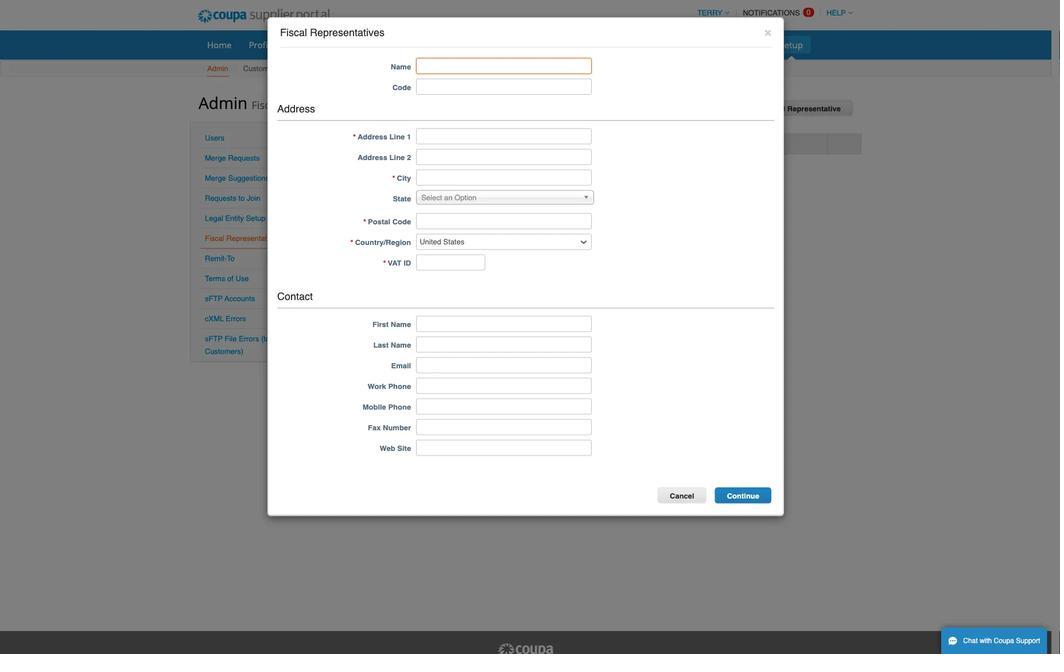 Task type: vqa. For each thing, say whether or not it's contained in the screenshot.
Errors within the sFTP File Errors (to Customers)
yes



Task type: describe. For each thing, give the bounding box(es) containing it.
add fiscal representative
[[748, 105, 841, 113]]

requests to join link
[[205, 194, 261, 203]]

chat with coupa support button
[[942, 628, 1048, 655]]

continue button
[[715, 488, 772, 504]]

of
[[227, 274, 234, 283]]

profile
[[249, 39, 275, 51]]

last
[[373, 341, 389, 350]]

cancel button
[[658, 488, 707, 504]]

admin for admin
[[207, 64, 228, 73]]

* for * country/region
[[351, 238, 354, 247]]

1 vertical spatial address
[[358, 133, 388, 141]]

(to
[[261, 335, 270, 343]]

0 vertical spatial errors
[[226, 315, 246, 323]]

chat
[[964, 637, 978, 645]]

invoices
[[469, 39, 501, 51]]

sourcing link
[[670, 36, 720, 53]]

remit-
[[205, 254, 227, 263]]

profile link
[[241, 36, 282, 53]]

cxml errors
[[205, 315, 246, 323]]

0 vertical spatial country/region
[[392, 140, 448, 148]]

1 vertical spatial country/region
[[355, 238, 411, 247]]

setup link
[[773, 36, 811, 53]]

representatives inside the admin fiscal representatives
[[281, 98, 359, 112]]

2 code from the top
[[393, 218, 411, 226]]

number
[[383, 424, 411, 432]]

tax id
[[531, 140, 553, 148]]

* for * city
[[392, 174, 395, 183]]

sftp for sftp accounts
[[205, 295, 223, 303]]

Code text field
[[416, 79, 592, 95]]

site
[[398, 444, 411, 453]]

option
[[455, 194, 477, 202]]

* country/region
[[351, 238, 411, 247]]

first name
[[373, 320, 411, 329]]

name for first name
[[391, 320, 411, 329]]

city
[[397, 174, 411, 183]]

cxml
[[205, 315, 224, 323]]

fiscal representatives link
[[205, 234, 280, 243]]

service/time
[[337, 39, 389, 51]]

mobile phone
[[363, 403, 411, 412]]

add-ons link
[[722, 36, 770, 53]]

ons
[[748, 39, 763, 51]]

use
[[236, 274, 249, 283]]

2 line from the top
[[390, 153, 405, 162]]

sftp accounts
[[205, 295, 255, 303]]

contact
[[277, 291, 313, 302]]

file
[[225, 335, 237, 343]]

state
[[393, 195, 411, 203]]

Address Line 2 text field
[[416, 149, 592, 165]]

admin fiscal representatives
[[199, 92, 359, 113]]

errors inside sftp file errors (to customers)
[[239, 335, 259, 343]]

cxml errors link
[[205, 315, 246, 323]]

add-
[[730, 39, 748, 51]]

fiscal inside the admin fiscal representatives
[[252, 98, 278, 112]]

1 vertical spatial requests
[[205, 194, 237, 203]]

fax number
[[368, 424, 411, 432]]

home
[[207, 39, 232, 51]]

suggestions
[[228, 174, 269, 183]]

performance
[[608, 39, 660, 51]]

customer setup
[[243, 64, 297, 73]]

entity
[[225, 214, 244, 223]]

* for * vat id
[[383, 259, 386, 268]]

remit-to
[[205, 254, 235, 263]]

work
[[368, 382, 386, 391]]

1
[[407, 133, 411, 141]]

select an option link
[[416, 190, 594, 205]]

users
[[205, 134, 224, 142]]

select
[[422, 194, 442, 202]]

0 vertical spatial fiscal representatives
[[280, 27, 385, 38]]

merge suggestions link
[[205, 174, 269, 183]]

asn link
[[428, 36, 459, 53]]

merge requests link
[[205, 154, 260, 162]]

terms
[[205, 274, 225, 283]]

postal
[[368, 218, 390, 226]]

fiscal down legal
[[205, 234, 224, 243]]

web
[[380, 444, 395, 453]]

terms of use link
[[205, 274, 249, 283]]

sftp accounts link
[[205, 295, 255, 303]]

users link
[[205, 134, 224, 142]]

first
[[373, 320, 389, 329]]

service/time sheets link
[[330, 36, 425, 53]]

email
[[391, 362, 411, 370]]

address for address line 2
[[358, 153, 388, 162]]

continue
[[727, 492, 760, 500]]

Mobile Phone text field
[[416, 399, 592, 415]]

join
[[247, 194, 261, 203]]

2 vertical spatial representatives
[[227, 234, 280, 243]]

0 horizontal spatial coupa supplier portal image
[[190, 2, 338, 30]]

admin for admin fiscal representatives
[[199, 92, 248, 113]]

business
[[570, 39, 606, 51]]



Task type: locate. For each thing, give the bounding box(es) containing it.
1 vertical spatial setup
[[278, 64, 297, 73]]

0 vertical spatial merge
[[205, 154, 226, 162]]

None text field
[[416, 128, 592, 144]]

line
[[390, 133, 405, 141], [390, 153, 405, 162]]

0 vertical spatial phone
[[388, 382, 411, 391]]

1 vertical spatial code
[[393, 218, 411, 226]]

coupa
[[994, 637, 1015, 645]]

1 horizontal spatial setup
[[278, 64, 297, 73]]

1 vertical spatial phone
[[388, 403, 411, 412]]

sftp file errors (to customers)
[[205, 335, 270, 356]]

customer setup link
[[243, 62, 298, 77]]

1 vertical spatial representatives
[[281, 98, 359, 112]]

2 sftp from the top
[[205, 335, 223, 343]]

Fax Number text field
[[416, 419, 592, 435]]

1 code from the top
[[393, 83, 411, 91]]

* vat id
[[383, 259, 411, 268]]

country/region up 2
[[392, 140, 448, 148]]

errors left (to at the bottom left of the page
[[239, 335, 259, 343]]

* postal code
[[363, 218, 411, 226]]

add fiscal representative link
[[736, 100, 853, 116]]

name for last name
[[391, 341, 411, 350]]

2 horizontal spatial setup
[[780, 39, 803, 51]]

orders
[[292, 39, 320, 51]]

to
[[227, 254, 235, 263]]

0 vertical spatial setup
[[780, 39, 803, 51]]

0 horizontal spatial setup
[[246, 214, 266, 223]]

name right first
[[391, 320, 411, 329]]

business performance
[[570, 39, 660, 51]]

address line 2
[[358, 153, 411, 162]]

1 vertical spatial merge
[[205, 174, 226, 183]]

setup right customer
[[278, 64, 297, 73]]

1 vertical spatial admin
[[199, 92, 248, 113]]

phone down email
[[388, 382, 411, 391]]

with
[[980, 637, 992, 645]]

requests up suggestions
[[228, 154, 260, 162]]

1 merge from the top
[[205, 154, 226, 162]]

0 horizontal spatial id
[[404, 259, 411, 268]]

Work Phone text field
[[416, 378, 592, 394]]

errors
[[226, 315, 246, 323], [239, 335, 259, 343]]

1 vertical spatial line
[[390, 153, 405, 162]]

2
[[407, 153, 411, 162]]

add
[[748, 105, 762, 113]]

tax
[[531, 140, 544, 148]]

First Name text field
[[416, 316, 592, 332]]

1 horizontal spatial coupa supplier portal image
[[497, 643, 555, 655]]

catalogs
[[519, 39, 553, 51]]

cancel
[[670, 492, 695, 500]]

admin
[[207, 64, 228, 73], [199, 92, 248, 113]]

1 vertical spatial sftp
[[205, 335, 223, 343]]

admin down home link
[[207, 64, 228, 73]]

merge
[[205, 154, 226, 162], [205, 174, 226, 183]]

fiscal representatives up orders
[[280, 27, 385, 38]]

name down sheets
[[391, 62, 411, 71]]

address up address line 2
[[358, 133, 388, 141]]

0 vertical spatial representatives
[[310, 27, 385, 38]]

phone up number
[[388, 403, 411, 412]]

* for * address line 1
[[353, 133, 356, 141]]

1 vertical spatial errors
[[239, 335, 259, 343]]

setup
[[780, 39, 803, 51], [278, 64, 297, 73], [246, 214, 266, 223]]

sftp for sftp file errors (to customers)
[[205, 335, 223, 343]]

requests to join
[[205, 194, 261, 203]]

sourcing
[[677, 39, 712, 51]]

setup down join on the left top of page
[[246, 214, 266, 223]]

sftp up the cxml
[[205, 295, 223, 303]]

id right tax
[[546, 140, 553, 148]]

requests
[[228, 154, 260, 162], [205, 194, 237, 203]]

* city
[[392, 174, 411, 183]]

sftp inside sftp file errors (to customers)
[[205, 335, 223, 343]]

work phone
[[368, 382, 411, 391]]

0 vertical spatial coupa supplier portal image
[[190, 2, 338, 30]]

1 vertical spatial name
[[391, 320, 411, 329]]

support
[[1016, 637, 1041, 645]]

requests left 'to'
[[205, 194, 237, 203]]

0 vertical spatial code
[[393, 83, 411, 91]]

name
[[391, 62, 411, 71], [391, 320, 411, 329], [391, 341, 411, 350]]

sftp
[[205, 295, 223, 303], [205, 335, 223, 343]]

code right the postal in the top left of the page
[[393, 218, 411, 226]]

×
[[765, 25, 772, 39]]

fiscal down customer setup link
[[252, 98, 278, 112]]

2 vertical spatial address
[[358, 153, 388, 162]]

customers)
[[205, 347, 244, 356]]

mobile
[[363, 403, 386, 412]]

line left the 1
[[390, 133, 405, 141]]

1 vertical spatial id
[[404, 259, 411, 268]]

setup right ×
[[780, 39, 803, 51]]

country/region down the postal in the top left of the page
[[355, 238, 411, 247]]

1 sftp from the top
[[205, 295, 223, 303]]

Last Name text field
[[416, 337, 592, 353]]

1 line from the top
[[390, 133, 405, 141]]

* address line 1
[[353, 133, 411, 141]]

2 vertical spatial name
[[391, 341, 411, 350]]

0 vertical spatial requests
[[228, 154, 260, 162]]

legal
[[205, 214, 223, 223]]

orders link
[[285, 36, 328, 53]]

sftp up customers)
[[205, 335, 223, 343]]

admin link
[[207, 62, 229, 77]]

1 name from the top
[[391, 62, 411, 71]]

0 vertical spatial sftp
[[205, 295, 223, 303]]

fiscal representatives down legal entity setup link
[[205, 234, 280, 243]]

address down customer setup link
[[277, 103, 315, 115]]

admin down admin link
[[199, 92, 248, 113]]

fiscal up orders
[[280, 27, 307, 38]]

merge for merge suggestions
[[205, 174, 226, 183]]

merge down users link
[[205, 154, 226, 162]]

customer
[[243, 64, 276, 73]]

line left 2
[[390, 153, 405, 162]]

sftp file errors (to customers) link
[[205, 335, 270, 356]]

representative
[[788, 105, 841, 113]]

1 vertical spatial coupa supplier portal image
[[497, 643, 555, 655]]

* for * postal code
[[363, 218, 366, 226]]

0 vertical spatial id
[[546, 140, 553, 148]]

home link
[[200, 36, 239, 53]]

2 vertical spatial setup
[[246, 214, 266, 223]]

service/time sheets
[[337, 39, 418, 51]]

fiscal representatives
[[280, 27, 385, 38], [205, 234, 280, 243]]

3 name from the top
[[391, 341, 411, 350]]

2 phone from the top
[[388, 403, 411, 412]]

legal entity setup
[[205, 214, 266, 223]]

0 vertical spatial address
[[277, 103, 315, 115]]

0 vertical spatial name
[[391, 62, 411, 71]]

2 merge from the top
[[205, 174, 226, 183]]

address down * address line 1
[[358, 153, 388, 162]]

fax
[[368, 424, 381, 432]]

business performance link
[[563, 36, 668, 53]]

asn
[[435, 39, 452, 51]]

Email text field
[[416, 357, 592, 373]]

merge for merge requests
[[205, 154, 226, 162]]

1 vertical spatial fiscal representatives
[[205, 234, 280, 243]]

web site
[[380, 444, 411, 453]]

admin inside admin link
[[207, 64, 228, 73]]

chat with coupa support
[[964, 637, 1041, 645]]

phone for work phone
[[388, 382, 411, 391]]

coupa supplier portal image
[[190, 2, 338, 30], [497, 643, 555, 655]]

last name
[[373, 341, 411, 350]]

Name text field
[[416, 58, 592, 74]]

name right last
[[391, 341, 411, 350]]

legal entity setup link
[[205, 214, 266, 223]]

None text field
[[416, 170, 592, 186], [416, 213, 592, 229], [416, 255, 486, 271], [416, 170, 592, 186], [416, 213, 592, 229], [416, 255, 486, 271]]

fiscal right 'add'
[[764, 105, 786, 113]]

select an option
[[422, 194, 477, 202]]

merge suggestions
[[205, 174, 269, 183]]

0 vertical spatial admin
[[207, 64, 228, 73]]

remit-to link
[[205, 254, 235, 263]]

to
[[239, 194, 245, 203]]

errors down accounts
[[226, 315, 246, 323]]

0 vertical spatial line
[[390, 133, 405, 141]]

code down sheets
[[393, 83, 411, 91]]

an
[[444, 194, 453, 202]]

code
[[393, 83, 411, 91], [393, 218, 411, 226]]

merge down "merge requests"
[[205, 174, 226, 183]]

add-ons
[[730, 39, 763, 51]]

address for address
[[277, 103, 315, 115]]

2 name from the top
[[391, 320, 411, 329]]

invoices link
[[462, 36, 509, 53]]

phone for mobile phone
[[388, 403, 411, 412]]

catalogs link
[[511, 36, 560, 53]]

accounts
[[225, 295, 255, 303]]

id right vat
[[404, 259, 411, 268]]

address
[[277, 103, 315, 115], [358, 133, 388, 141], [358, 153, 388, 162]]

Web Site text field
[[416, 440, 592, 456]]

representatives
[[310, 27, 385, 38], [281, 98, 359, 112], [227, 234, 280, 243]]

1 horizontal spatial id
[[546, 140, 553, 148]]

1 phone from the top
[[388, 382, 411, 391]]

fiscal
[[280, 27, 307, 38], [252, 98, 278, 112], [764, 105, 786, 113], [205, 234, 224, 243]]



